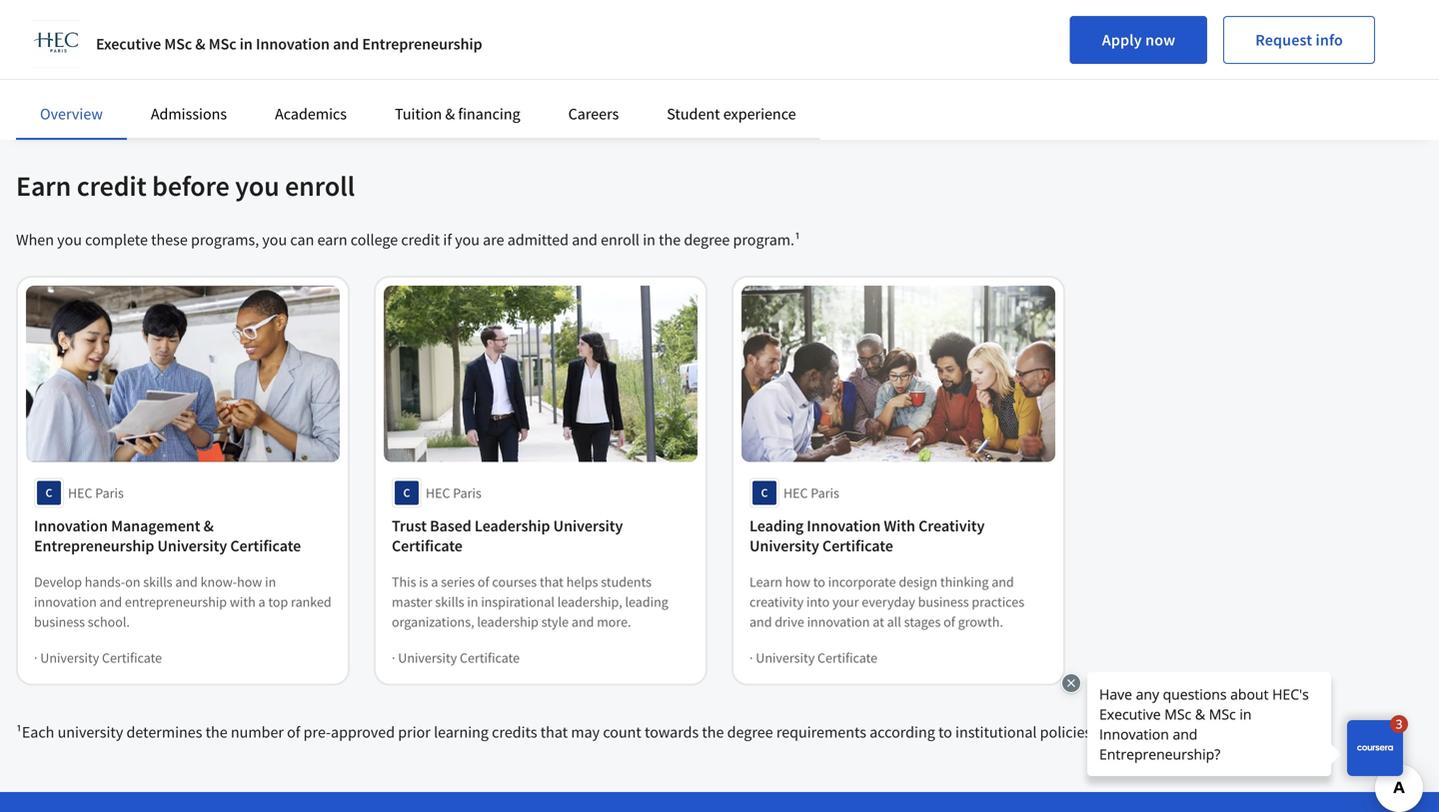 Task type: describe. For each thing, give the bounding box(es) containing it.
can
[[290, 230, 314, 250]]

when you complete these programs, you can earn college credit if you are admitted and enroll in the degree program.¹
[[16, 230, 801, 250]]

university inside innovation management & entrepreneurship university certificate
[[157, 537, 227, 557]]

you right if
[[455, 230, 480, 250]]

at
[[873, 614, 885, 632]]

the left number
[[206, 723, 228, 743]]

entrepreneurship inside innovation management & entrepreneurship university certificate
[[34, 537, 154, 557]]

0 vertical spatial entrepreneurship
[[362, 34, 483, 54]]

more.
[[597, 614, 632, 632]]

in inside 'develop hands-on skills and know-how in innovation and entrepreneurship with a top ranked business school.'
[[265, 574, 276, 592]]

student experience link
[[667, 104, 797, 124]]

makers
[[357, 40, 406, 60]]

school.
[[88, 614, 130, 632]]

2 msc from the left
[[209, 34, 237, 54]]

for
[[364, 16, 383, 36]]

admitted
[[508, 230, 569, 250]]

hec paris for based
[[426, 485, 482, 503]]

of inside learn how to incorporate design thinking and creativity into your everyday business practices and drive innovation at all stages of growth.
[[944, 614, 956, 632]]

0 vertical spatial credit
[[77, 168, 147, 203]]

request
[[1256, 30, 1313, 50]]

and up school.
[[100, 594, 122, 612]]

when
[[16, 230, 54, 250]]

your
[[833, 594, 859, 612]]

admissions
[[151, 104, 227, 124]]

growth,
[[511, 16, 563, 36]]

0 vertical spatial degree
[[684, 230, 730, 250]]

the right towards
[[702, 723, 724, 743]]

program.¹
[[734, 230, 801, 250]]

incorporate
[[829, 574, 897, 592]]

student experience
[[667, 104, 797, 124]]

practices
[[972, 594, 1025, 612]]

¹each
[[16, 723, 54, 743]]

info
[[1316, 30, 1344, 50]]

of inside the this is a series of courses that helps students master skills in inspirational leadership, leading organizations, leadership style and more.
[[478, 574, 490, 592]]

you left can
[[262, 230, 287, 250]]

earn
[[16, 168, 71, 203]]

you right when
[[57, 230, 82, 250]]

career
[[466, 16, 508, 36]]

& for executive msc & msc in innovation and entrepreneurship
[[195, 34, 206, 54]]

institutional
[[956, 723, 1037, 743]]

and up entrepreneurship in the left of the page
[[175, 574, 198, 592]]

· university certificate for trust based leadership university certificate
[[392, 650, 520, 668]]

series
[[441, 574, 475, 592]]

growth.
[[959, 614, 1004, 632]]

innovation inside 'develop hands-on skills and know-how in innovation and entrepreneurship with a top ranked business school.'
[[34, 594, 97, 612]]

the inside with the skills, insights and opportunities necessary for accelerated career growth, successful graduates go on to become founders, innovation management consultants, and decision makers in many other strategic and executive roles.
[[50, 16, 72, 36]]

c for leading
[[762, 486, 768, 501]]

careers link
[[569, 104, 619, 124]]

admissions link
[[151, 104, 227, 124]]

hec paris for management
[[68, 485, 124, 503]]

academics
[[275, 104, 347, 124]]

innovation management & entrepreneurship university certificate link
[[34, 517, 332, 557]]

drive
[[775, 614, 805, 632]]

careers
[[569, 104, 619, 124]]

earn
[[318, 230, 348, 250]]

learn how to incorporate design thinking and creativity into your everyday business practices and drive innovation at all stages of growth.
[[750, 574, 1025, 632]]

business inside 'develop hands-on skills and know-how in innovation and entrepreneurship with a top ranked business school.'
[[34, 614, 85, 632]]

now
[[1146, 30, 1176, 50]]

student
[[667, 104, 721, 124]]

consultants,
[[183, 40, 265, 60]]

certificate down at
[[818, 650, 878, 668]]

necessary
[[294, 16, 361, 36]]

leadership
[[475, 517, 550, 537]]

university down organizations,
[[398, 650, 457, 668]]

and left "for"
[[333, 34, 359, 54]]

innovation management & entrepreneurship university certificate
[[34, 517, 301, 557]]

pre-
[[304, 723, 331, 743]]

towards
[[645, 723, 699, 743]]

courses
[[492, 574, 537, 592]]

number
[[231, 723, 284, 743]]

· for innovation management & entrepreneurship university certificate
[[34, 650, 37, 668]]

insights
[[116, 16, 168, 36]]

design
[[899, 574, 938, 592]]

1 vertical spatial degree
[[728, 723, 774, 743]]

c for trust
[[404, 486, 410, 501]]

skills inside 'develop hands-on skills and know-how in innovation and entrepreneurship with a top ranked business school.'
[[143, 574, 173, 592]]

may
[[571, 723, 600, 743]]

on inside 'develop hands-on skills and know-how in innovation and entrepreneurship with a top ranked business school.'
[[125, 574, 140, 592]]

thinking
[[941, 574, 989, 592]]

skills,
[[75, 16, 112, 36]]

in inside with the skills, insights and opportunities necessary for accelerated career growth, successful graduates go on to become founders, innovation management consultants, and decision makers in many other strategic and executive roles.
[[409, 40, 422, 60]]

management
[[111, 517, 201, 537]]

leading innovation with creativity university certificate
[[750, 517, 985, 557]]

certificate inside the leading innovation with creativity university certificate
[[823, 537, 894, 557]]

1 vertical spatial &
[[445, 104, 455, 124]]

helps
[[567, 574, 598, 592]]

and right insights
[[171, 16, 197, 36]]

roles.
[[660, 40, 697, 60]]

hands-
[[85, 574, 125, 592]]

certificate inside innovation management & entrepreneurship university certificate
[[230, 537, 301, 557]]

tuition & financing link
[[395, 104, 521, 124]]

· university certificate for innovation management & entrepreneurship university certificate
[[34, 650, 162, 668]]

learn
[[750, 574, 783, 592]]

university down school.
[[40, 650, 99, 668]]

successful
[[566, 16, 634, 36]]

trust based leadership university certificate link
[[392, 517, 690, 557]]

1 vertical spatial that
[[541, 723, 568, 743]]

organizations,
[[392, 614, 475, 632]]

on inside with the skills, insights and opportunities necessary for accelerated career growth, successful graduates go on to become founders, innovation management consultants, and decision makers in many other strategic and executive roles.
[[727, 16, 744, 36]]

1 vertical spatial enroll
[[601, 230, 640, 250]]

is
[[419, 574, 429, 592]]

hec for trust
[[426, 485, 450, 503]]

skills inside the this is a series of courses that helps students master skills in inspirational leadership, leading organizations, leadership style and more.
[[435, 594, 465, 612]]

creativity
[[750, 594, 804, 612]]

graduates
[[638, 16, 704, 36]]

students
[[601, 574, 652, 592]]

hec paris for innovation
[[784, 485, 840, 503]]

with inside the leading innovation with creativity university certificate
[[884, 517, 916, 537]]

determines
[[127, 723, 202, 743]]

leading
[[625, 594, 669, 612]]

· university certificate for leading innovation with creativity university certificate
[[750, 650, 878, 668]]

strategic
[[505, 40, 562, 60]]

certificate down "leadership" on the bottom of page
[[460, 650, 520, 668]]



Task type: locate. For each thing, give the bounding box(es) containing it.
request info
[[1256, 30, 1344, 50]]

all
[[888, 614, 902, 632]]

2 c from the left
[[404, 486, 410, 501]]

1 horizontal spatial msc
[[209, 34, 237, 54]]

of right series at the left of the page
[[478, 574, 490, 592]]

3 hec paris from the left
[[784, 485, 840, 503]]

0 vertical spatial a
[[431, 574, 438, 592]]

hec paris up based
[[426, 485, 482, 503]]

hec for leading
[[784, 485, 808, 503]]

3 · from the left
[[750, 650, 753, 668]]

with inside with the skills, insights and opportunities necessary for accelerated career growth, successful graduates go on to become founders, innovation management consultants, and decision makers in many other strategic and executive roles.
[[16, 16, 47, 36]]

leadership
[[477, 614, 539, 632]]

3 hec from the left
[[784, 485, 808, 503]]

2 · university certificate from the left
[[392, 650, 520, 668]]

· university certificate down school.
[[34, 650, 162, 668]]

0 horizontal spatial of
[[287, 723, 300, 743]]

before
[[152, 168, 230, 203]]

accelerated
[[386, 16, 463, 36]]

programs,
[[191, 230, 259, 250]]

into
[[807, 594, 830, 612]]

0 vertical spatial on
[[727, 16, 744, 36]]

master
[[392, 594, 433, 612]]

2 hec from the left
[[426, 485, 450, 503]]

& for innovation management & entrepreneurship university certificate
[[204, 517, 214, 537]]

innovation down skills,
[[16, 40, 88, 60]]

1 · from the left
[[34, 650, 37, 668]]

0 vertical spatial &
[[195, 34, 206, 54]]

of left pre-
[[287, 723, 300, 743]]

a inside 'develop hands-on skills and know-how in innovation and entrepreneurship with a top ranked business school.'
[[258, 594, 266, 612]]

innovation inside innovation management & entrepreneurship university certificate
[[34, 517, 108, 537]]

0 horizontal spatial · university certificate
[[34, 650, 162, 668]]

1 vertical spatial of
[[944, 614, 956, 632]]

with left creativity
[[884, 517, 916, 537]]

top
[[268, 594, 288, 612]]

trust
[[392, 517, 427, 537]]

paris up management
[[95, 485, 124, 503]]

0 horizontal spatial business
[[34, 614, 85, 632]]

of
[[478, 574, 490, 592], [944, 614, 956, 632], [287, 723, 300, 743]]

credit left if
[[401, 230, 440, 250]]

to inside with the skills, insights and opportunities necessary for accelerated career growth, successful graduates go on to become founders, innovation management consultants, and decision makers in many other strategic and executive roles.
[[748, 16, 762, 36]]

1 c from the left
[[46, 486, 52, 501]]

request info button
[[1224, 16, 1376, 64]]

1 vertical spatial entrepreneurship
[[34, 537, 154, 557]]

c up develop
[[46, 486, 52, 501]]

innovation inside learn how to incorporate design thinking and creativity into your everyday business practices and drive innovation at all stages of growth.
[[808, 614, 870, 632]]

requirements
[[777, 723, 867, 743]]

and down successful
[[565, 40, 591, 60]]

2 · from the left
[[392, 650, 395, 668]]

that left may
[[541, 723, 568, 743]]

to up into
[[814, 574, 826, 592]]

and down the opportunities at the left top
[[268, 40, 294, 60]]

& right tuition at the top left
[[445, 104, 455, 124]]

c
[[46, 486, 52, 501], [404, 486, 410, 501], [762, 486, 768, 501]]

· university certificate down organizations,
[[392, 650, 520, 668]]

hec paris
[[68, 485, 124, 503], [426, 485, 482, 503], [784, 485, 840, 503]]

& right insights
[[195, 34, 206, 54]]

creativity
[[919, 517, 985, 537]]

university inside trust based leadership university certificate
[[554, 517, 623, 537]]

0 horizontal spatial on
[[125, 574, 140, 592]]

0 horizontal spatial paris
[[95, 485, 124, 503]]

1 horizontal spatial ·
[[392, 650, 395, 668]]

certificate inside trust based leadership university certificate
[[392, 537, 463, 557]]

1 horizontal spatial c
[[404, 486, 410, 501]]

financing
[[458, 104, 521, 124]]

3 c from the left
[[762, 486, 768, 501]]

apply now button
[[1071, 16, 1208, 64]]

hec up leading
[[784, 485, 808, 503]]

overview link
[[40, 104, 103, 124]]

1 horizontal spatial entrepreneurship
[[362, 34, 483, 54]]

0 horizontal spatial credit
[[77, 168, 147, 203]]

0 horizontal spatial hec paris
[[68, 485, 124, 503]]

2 horizontal spatial of
[[944, 614, 956, 632]]

college
[[351, 230, 398, 250]]

1 horizontal spatial hec paris
[[426, 485, 482, 503]]

& right management
[[204, 517, 214, 537]]

to right according
[[939, 723, 953, 743]]

2 horizontal spatial hec
[[784, 485, 808, 503]]

learning
[[434, 723, 489, 743]]

tuition
[[395, 104, 442, 124]]

based
[[430, 517, 472, 537]]

1 vertical spatial credit
[[401, 230, 440, 250]]

0 horizontal spatial how
[[237, 574, 262, 592]]

paris up based
[[453, 485, 482, 503]]

on up school.
[[125, 574, 140, 592]]

0 vertical spatial business
[[919, 594, 970, 612]]

hec paris up management
[[68, 485, 124, 503]]

are
[[483, 230, 505, 250]]

2 vertical spatial of
[[287, 723, 300, 743]]

1 horizontal spatial · university certificate
[[392, 650, 520, 668]]

· university certificate down drive
[[750, 650, 878, 668]]

innovation
[[16, 40, 88, 60], [34, 594, 97, 612], [808, 614, 870, 632]]

founders,
[[822, 16, 885, 36]]

that left helps
[[540, 574, 564, 592]]

1 vertical spatial on
[[125, 574, 140, 592]]

a
[[431, 574, 438, 592], [258, 594, 266, 612]]

enroll right 'admitted'
[[601, 230, 640, 250]]

style
[[542, 614, 569, 632]]

0 horizontal spatial entrepreneurship
[[34, 537, 154, 557]]

enroll up earn
[[285, 168, 355, 203]]

this
[[392, 574, 416, 592]]

0 horizontal spatial skills
[[143, 574, 173, 592]]

degree left requirements
[[728, 723, 774, 743]]

how inside 'develop hands-on skills and know-how in innovation and entrepreneurship with a top ranked business school.'
[[237, 574, 262, 592]]

c for innovation
[[46, 486, 52, 501]]

1 msc from the left
[[164, 34, 192, 54]]

certificate up top
[[230, 537, 301, 557]]

certificate up incorporate
[[823, 537, 894, 557]]

2 horizontal spatial to
[[939, 723, 953, 743]]

the
[[50, 16, 72, 36], [659, 230, 681, 250], [206, 723, 228, 743], [702, 723, 724, 743]]

1 vertical spatial with
[[884, 517, 916, 537]]

0 vertical spatial to
[[748, 16, 762, 36]]

0 vertical spatial that
[[540, 574, 564, 592]]

1 horizontal spatial on
[[727, 16, 744, 36]]

· down organizations,
[[392, 650, 395, 668]]

2 vertical spatial innovation
[[808, 614, 870, 632]]

university
[[58, 723, 123, 743]]

develop hands-on skills and know-how in innovation and entrepreneurship with a top ranked business school.
[[34, 574, 332, 632]]

2 horizontal spatial innovation
[[807, 517, 881, 537]]

hec
[[68, 485, 92, 503], [426, 485, 450, 503], [784, 485, 808, 503]]

0 vertical spatial enroll
[[285, 168, 355, 203]]

0 horizontal spatial innovation
[[34, 517, 108, 537]]

2 vertical spatial &
[[204, 517, 214, 537]]

business
[[919, 594, 970, 612], [34, 614, 85, 632]]

paris
[[95, 485, 124, 503], [453, 485, 482, 503], [811, 485, 840, 503]]

the left skills,
[[50, 16, 72, 36]]

msc right executive
[[164, 34, 192, 54]]

0 vertical spatial skills
[[143, 574, 173, 592]]

c up leading
[[762, 486, 768, 501]]

c up trust at the bottom
[[404, 486, 410, 501]]

innovation down your
[[808, 614, 870, 632]]

1 horizontal spatial innovation
[[256, 34, 330, 54]]

these
[[151, 230, 188, 250]]

ranked
[[291, 594, 332, 612]]

1 vertical spatial business
[[34, 614, 85, 632]]

and down leadership,
[[572, 614, 594, 632]]

0 horizontal spatial hec
[[68, 485, 92, 503]]

a left top
[[258, 594, 266, 612]]

0 horizontal spatial ·
[[34, 650, 37, 668]]

with the skills, insights and opportunities necessary for accelerated career growth, successful graduates go on to become founders, innovation management consultants, and decision makers in many other strategic and executive roles.
[[16, 16, 885, 60]]

a inside the this is a series of courses that helps students master skills in inspirational leadership, leading organizations, leadership style and more.
[[431, 574, 438, 592]]

· for trust based leadership university certificate
[[392, 650, 395, 668]]

leadership,
[[558, 594, 623, 612]]

apply
[[1103, 30, 1143, 50]]

business down thinking
[[919, 594, 970, 612]]

university inside the leading innovation with creativity university certificate
[[750, 537, 820, 557]]

1 vertical spatial innovation
[[34, 594, 97, 612]]

tuition & financing
[[395, 104, 521, 124]]

experience
[[724, 104, 797, 124]]

overview
[[40, 104, 103, 124]]

1 hec from the left
[[68, 485, 92, 503]]

and up practices
[[992, 574, 1015, 592]]

how inside learn how to incorporate design thinking and creativity into your everyday business practices and drive innovation at all stages of growth.
[[786, 574, 811, 592]]

inspirational
[[481, 594, 555, 612]]

entrepreneurship
[[125, 594, 227, 612]]

credit up complete
[[77, 168, 147, 203]]

1 · university certificate from the left
[[34, 650, 162, 668]]

0 horizontal spatial to
[[748, 16, 762, 36]]

to inside learn how to incorporate design thinking and creativity into your everyday business practices and drive innovation at all stages of growth.
[[814, 574, 826, 592]]

1 horizontal spatial with
[[884, 517, 916, 537]]

you up 'programs,'
[[235, 168, 280, 203]]

and down creativity
[[750, 614, 772, 632]]

become
[[765, 16, 818, 36]]

certificate down school.
[[102, 650, 162, 668]]

certificate up is
[[392, 537, 463, 557]]

· down creativity
[[750, 650, 753, 668]]

university up helps
[[554, 517, 623, 537]]

2 horizontal spatial paris
[[811, 485, 840, 503]]

complete
[[85, 230, 148, 250]]

how up into
[[786, 574, 811, 592]]

1 horizontal spatial a
[[431, 574, 438, 592]]

hec paris logo image
[[32, 20, 80, 68]]

university up learn
[[750, 537, 820, 557]]

1 vertical spatial to
[[814, 574, 826, 592]]

and right 'admitted'
[[572, 230, 598, 250]]

enroll
[[285, 168, 355, 203], [601, 230, 640, 250]]

university up know-
[[157, 537, 227, 557]]

& inside innovation management & entrepreneurship university certificate
[[204, 517, 214, 537]]

3 paris from the left
[[811, 485, 840, 503]]

1 horizontal spatial how
[[786, 574, 811, 592]]

degree
[[684, 230, 730, 250], [728, 723, 774, 743]]

1 horizontal spatial business
[[919, 594, 970, 612]]

innovation down develop
[[34, 594, 97, 612]]

0 horizontal spatial msc
[[164, 34, 192, 54]]

executive msc & msc in innovation and entrepreneurship
[[96, 34, 483, 54]]

many
[[425, 40, 462, 60]]

2 how from the left
[[786, 574, 811, 592]]

2 horizontal spatial ·
[[750, 650, 753, 668]]

msc up admissions
[[209, 34, 237, 54]]

1 hec paris from the left
[[68, 485, 124, 503]]

2 vertical spatial to
[[939, 723, 953, 743]]

2 hec paris from the left
[[426, 485, 482, 503]]

1 horizontal spatial paris
[[453, 485, 482, 503]]

degree left program.¹
[[684, 230, 730, 250]]

and inside the this is a series of courses that helps students master skills in inspirational leadership, leading organizations, leadership style and more.
[[572, 614, 594, 632]]

on right go
[[727, 16, 744, 36]]

skills down series at the left of the page
[[435, 594, 465, 612]]

0 vertical spatial with
[[16, 16, 47, 36]]

3 · university certificate from the left
[[750, 650, 878, 668]]

paris for management
[[95, 485, 124, 503]]

a right is
[[431, 574, 438, 592]]

opportunities
[[200, 16, 291, 36]]

that inside the this is a series of courses that helps students master skills in inspirational leadership, leading organizations, leadership style and more.
[[540, 574, 564, 592]]

1 horizontal spatial enroll
[[601, 230, 640, 250]]

· up ¹each on the bottom left of page
[[34, 650, 37, 668]]

university
[[554, 517, 623, 537], [157, 537, 227, 557], [750, 537, 820, 557], [40, 650, 99, 668], [398, 650, 457, 668], [756, 650, 815, 668]]

the left program.¹
[[659, 230, 681, 250]]

hec for innovation
[[68, 485, 92, 503]]

according
[[870, 723, 936, 743]]

credit
[[77, 168, 147, 203], [401, 230, 440, 250]]

1 paris from the left
[[95, 485, 124, 503]]

skills up entrepreneurship in the left of the page
[[143, 574, 173, 592]]

innovation inside with the skills, insights and opportunities necessary for accelerated career growth, successful graduates go on to become founders, innovation management consultants, and decision makers in many other strategic and executive roles.
[[16, 40, 88, 60]]

1 horizontal spatial of
[[478, 574, 490, 592]]

2 horizontal spatial hec paris
[[784, 485, 840, 503]]

0 vertical spatial of
[[478, 574, 490, 592]]

2 horizontal spatial c
[[762, 486, 768, 501]]

business inside learn how to incorporate design thinking and creativity into your everyday business practices and drive innovation at all stages of growth.
[[919, 594, 970, 612]]

in
[[240, 34, 253, 54], [409, 40, 422, 60], [643, 230, 656, 250], [265, 574, 276, 592], [467, 594, 479, 612]]

paris for based
[[453, 485, 482, 503]]

management
[[91, 40, 180, 60]]

0 horizontal spatial a
[[258, 594, 266, 612]]

2 paris from the left
[[453, 485, 482, 503]]

of right stages
[[944, 614, 956, 632]]

develop
[[34, 574, 82, 592]]

everyday
[[862, 594, 916, 612]]

0 horizontal spatial with
[[16, 16, 47, 36]]

0 vertical spatial innovation
[[16, 40, 88, 60]]

1 horizontal spatial credit
[[401, 230, 440, 250]]

academics link
[[275, 104, 347, 124]]

with left skills,
[[16, 16, 47, 36]]

2 horizontal spatial · university certificate
[[750, 650, 878, 668]]

paris for innovation
[[811, 485, 840, 503]]

how
[[237, 574, 262, 592], [786, 574, 811, 592]]

earn credit before you enroll
[[16, 168, 355, 203]]

hec up develop
[[68, 485, 92, 503]]

· for leading innovation with creativity university certificate
[[750, 650, 753, 668]]

business down develop
[[34, 614, 85, 632]]

1 horizontal spatial to
[[814, 574, 826, 592]]

innovation inside the leading innovation with creativity university certificate
[[807, 517, 881, 537]]

paris up the leading innovation with creativity university certificate
[[811, 485, 840, 503]]

other
[[466, 40, 502, 60]]

how up with
[[237, 574, 262, 592]]

hec paris up leading
[[784, 485, 840, 503]]

that
[[540, 574, 564, 592], [541, 723, 568, 743]]

to left become
[[748, 16, 762, 36]]

in inside the this is a series of courses that helps students master skills in inspirational leadership, leading organizations, leadership style and more.
[[467, 594, 479, 612]]

1 horizontal spatial skills
[[435, 594, 465, 612]]

go
[[707, 16, 724, 36]]

1 horizontal spatial hec
[[426, 485, 450, 503]]

know-
[[201, 574, 237, 592]]

1 vertical spatial skills
[[435, 594, 465, 612]]

·
[[34, 650, 37, 668], [392, 650, 395, 668], [750, 650, 753, 668]]

executive
[[96, 34, 161, 54]]

executive
[[594, 40, 657, 60]]

university down drive
[[756, 650, 815, 668]]

1 vertical spatial a
[[258, 594, 266, 612]]

if
[[443, 230, 452, 250]]

0 horizontal spatial c
[[46, 486, 52, 501]]

policies.
[[1041, 723, 1096, 743]]

trust based leadership university certificate
[[392, 517, 623, 557]]

1 how from the left
[[237, 574, 262, 592]]

0 horizontal spatial enroll
[[285, 168, 355, 203]]

this is a series of courses that helps students master skills in inspirational leadership, leading organizations, leadership style and more.
[[392, 574, 669, 632]]

leading innovation with creativity university certificate link
[[750, 517, 1048, 557]]

skills
[[143, 574, 173, 592], [435, 594, 465, 612]]

hec up based
[[426, 485, 450, 503]]



Task type: vqa. For each thing, say whether or not it's contained in the screenshot.


